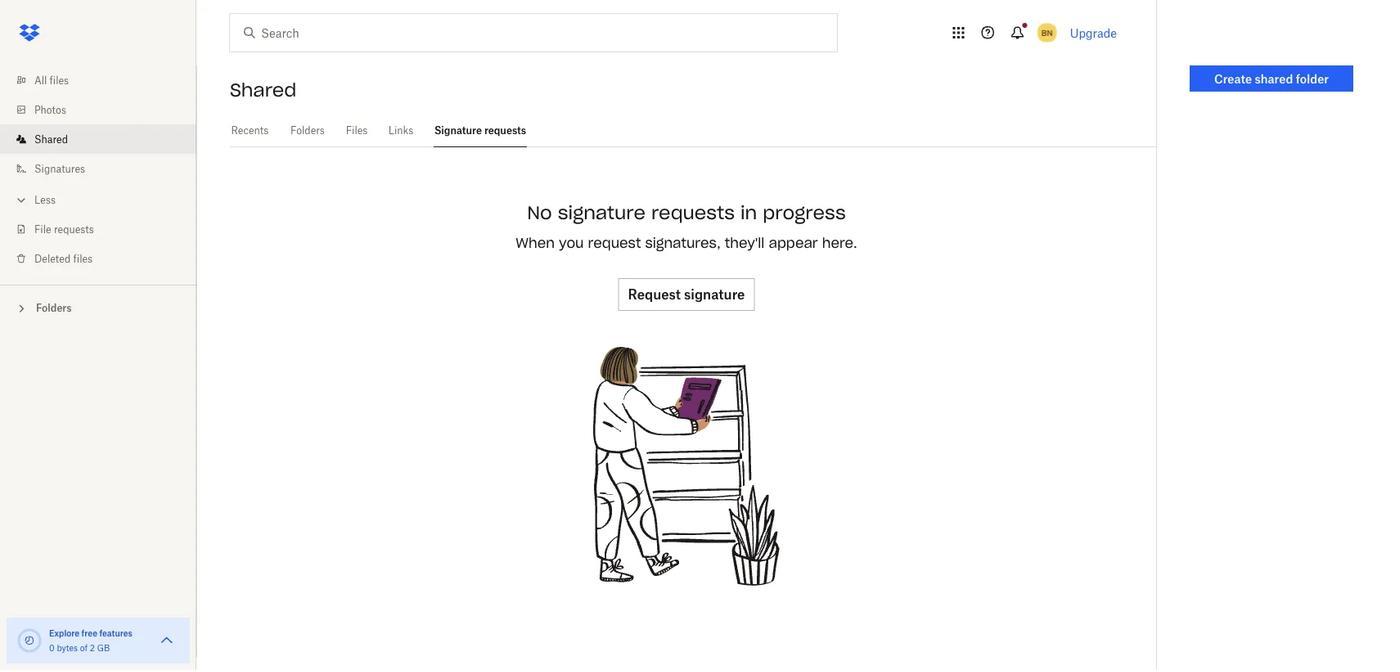 Task type: locate. For each thing, give the bounding box(es) containing it.
upgrade
[[1070, 26, 1117, 40]]

shared
[[230, 79, 297, 101], [34, 133, 68, 145]]

signatures,
[[645, 234, 721, 251]]

deleted files link
[[13, 244, 196, 273]]

bytes
[[57, 643, 78, 653]]

signature inside button
[[684, 286, 745, 302]]

1 vertical spatial folders
[[36, 302, 72, 314]]

folders down deleted
[[36, 302, 72, 314]]

0 vertical spatial folders
[[291, 124, 325, 137]]

1 horizontal spatial shared
[[230, 79, 297, 101]]

files for deleted files
[[73, 253, 93, 265]]

files right deleted
[[73, 253, 93, 265]]

signature
[[435, 124, 482, 137]]

1 horizontal spatial folders
[[291, 124, 325, 137]]

create shared folder button
[[1190, 65, 1354, 92]]

shared up recents link
[[230, 79, 297, 101]]

files for all files
[[50, 74, 69, 86]]

gb
[[97, 643, 110, 653]]

deleted
[[34, 253, 71, 265]]

all files link
[[13, 65, 196, 95]]

free
[[82, 628, 97, 638]]

1 vertical spatial signature
[[684, 286, 745, 302]]

explore
[[49, 628, 80, 638]]

list
[[0, 56, 196, 285]]

1 horizontal spatial files
[[73, 253, 93, 265]]

request
[[588, 234, 641, 251]]

folders inside folders button
[[36, 302, 72, 314]]

bn
[[1042, 27, 1053, 38]]

illustration of an empty shelf image
[[564, 344, 809, 589]]

0 horizontal spatial requests
[[54, 223, 94, 235]]

1 horizontal spatial signature
[[684, 286, 745, 302]]

0 vertical spatial files
[[50, 74, 69, 86]]

recents link
[[230, 115, 270, 145]]

1 vertical spatial shared
[[34, 133, 68, 145]]

folders left files
[[291, 124, 325, 137]]

less
[[34, 194, 56, 206]]

requests right file
[[54, 223, 94, 235]]

signature
[[558, 201, 646, 224], [684, 286, 745, 302]]

tab list containing recents
[[230, 115, 1157, 147]]

tab list
[[230, 115, 1157, 147]]

folders button
[[0, 295, 196, 320]]

signature down when you request signatures, they'll appear here.
[[684, 286, 745, 302]]

signature for request
[[684, 286, 745, 302]]

0 horizontal spatial shared
[[34, 133, 68, 145]]

less image
[[13, 192, 29, 208]]

upgrade link
[[1070, 26, 1117, 40]]

of
[[80, 643, 88, 653]]

signature requests link
[[434, 115, 527, 145]]

0 vertical spatial signature
[[558, 201, 646, 224]]

all files
[[34, 74, 69, 86]]

signature for no
[[558, 201, 646, 224]]

shared link
[[13, 124, 196, 154]]

signature up request
[[558, 201, 646, 224]]

shared down photos
[[34, 133, 68, 145]]

shared list item
[[0, 124, 196, 154]]

no
[[527, 201, 552, 224]]

1 horizontal spatial requests
[[484, 124, 526, 137]]

they'll
[[725, 234, 765, 251]]

files right all
[[50, 74, 69, 86]]

0 horizontal spatial signature
[[558, 201, 646, 224]]

links
[[389, 124, 414, 137]]

in
[[741, 201, 757, 224]]

requests right signature
[[484, 124, 526, 137]]

0 horizontal spatial files
[[50, 74, 69, 86]]

0 horizontal spatial folders
[[36, 302, 72, 314]]

1 vertical spatial files
[[73, 253, 93, 265]]

files
[[50, 74, 69, 86], [73, 253, 93, 265]]

create
[[1215, 72, 1252, 86]]

2 horizontal spatial requests
[[651, 201, 735, 224]]

requests
[[484, 124, 526, 137], [651, 201, 735, 224], [54, 223, 94, 235]]

photos link
[[13, 95, 196, 124]]

folders
[[291, 124, 325, 137], [36, 302, 72, 314]]

file
[[34, 223, 51, 235]]

when
[[516, 234, 555, 251]]

requests up when you request signatures, they'll appear here.
[[651, 201, 735, 224]]



Task type: describe. For each thing, give the bounding box(es) containing it.
here.
[[822, 234, 858, 251]]

when you request signatures, they'll appear here.
[[516, 234, 858, 251]]

list containing all files
[[0, 56, 196, 285]]

request signature
[[628, 286, 745, 302]]

shared
[[1255, 72, 1294, 86]]

recents
[[231, 124, 269, 137]]

signatures link
[[13, 154, 196, 183]]

file requests
[[34, 223, 94, 235]]

requests for signature requests
[[484, 124, 526, 137]]

you
[[559, 234, 584, 251]]

folder
[[1296, 72, 1329, 86]]

photos
[[34, 104, 66, 116]]

bn button
[[1034, 20, 1061, 46]]

2
[[90, 643, 95, 653]]

request
[[628, 286, 681, 302]]

links link
[[388, 115, 414, 145]]

requests for file requests
[[54, 223, 94, 235]]

quota usage element
[[16, 628, 43, 654]]

0 vertical spatial shared
[[230, 79, 297, 101]]

progress
[[763, 201, 846, 224]]

create shared folder
[[1215, 72, 1329, 86]]

signatures
[[34, 162, 85, 175]]

no signature requests in progress
[[527, 201, 846, 224]]

features
[[99, 628, 132, 638]]

signature requests
[[435, 124, 526, 137]]

Search in folder "Dropbox" text field
[[261, 24, 804, 42]]

files
[[346, 124, 368, 137]]

shared inside list item
[[34, 133, 68, 145]]

request signature button
[[618, 278, 755, 311]]

dropbox image
[[13, 16, 46, 49]]

all
[[34, 74, 47, 86]]

0
[[49, 643, 55, 653]]

folders inside folders "link"
[[291, 124, 325, 137]]

file requests link
[[13, 214, 196, 244]]

appear
[[769, 234, 818, 251]]

deleted files
[[34, 253, 93, 265]]

folders link
[[290, 115, 326, 145]]

files link
[[346, 115, 368, 145]]

explore free features 0 bytes of 2 gb
[[49, 628, 132, 653]]



Task type: vqa. For each thing, say whether or not it's contained in the screenshot.
to to the middle
no



